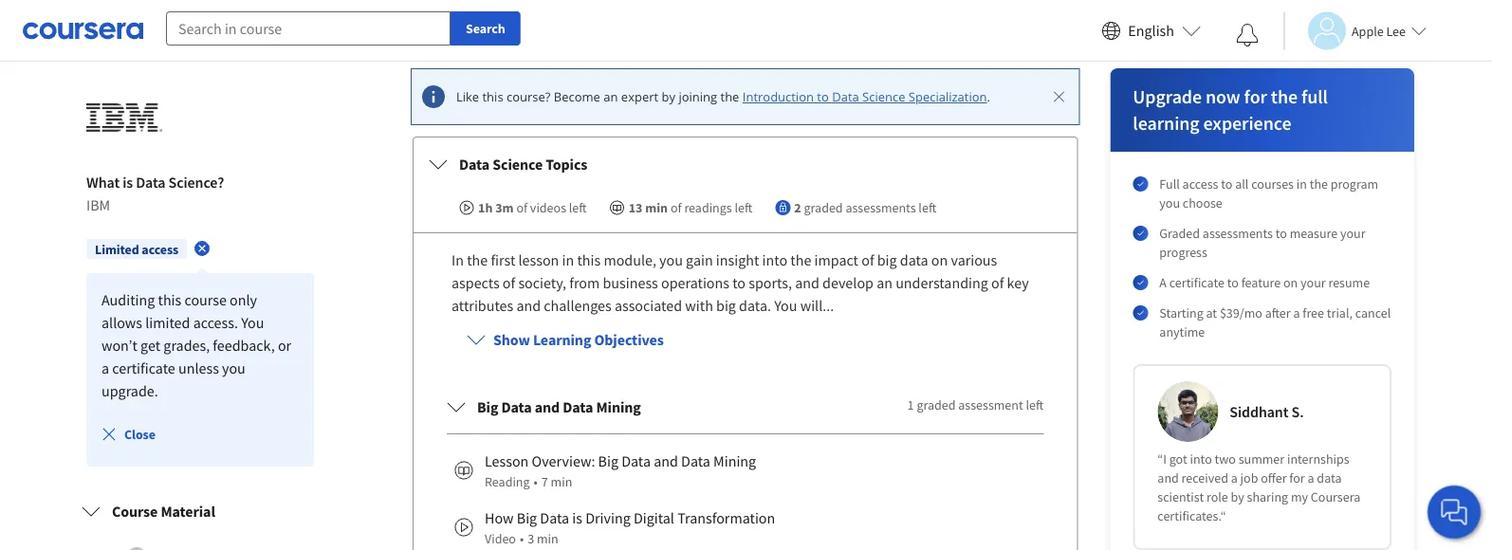 Task type: locate. For each thing, give the bounding box(es) containing it.
1 vertical spatial science
[[492, 154, 542, 173]]

1 horizontal spatial big
[[516, 508, 537, 527]]

big right impact
[[877, 250, 896, 269]]

1 horizontal spatial science
[[862, 88, 905, 105]]

big up 3
[[516, 508, 537, 527]]

you left gain
[[659, 250, 682, 269]]

by right role in the bottom right of the page
[[1230, 488, 1244, 505]]

is right what
[[122, 172, 132, 191]]

show notifications image
[[1236, 24, 1259, 46]]

big up lesson
[[477, 397, 498, 416]]

upgrade.
[[101, 381, 158, 400]]

1 horizontal spatial in
[[1296, 175, 1306, 192]]

the left program on the top right of the page
[[1309, 175, 1327, 192]]

into up the sports,
[[762, 250, 787, 269]]

data up transformation
[[681, 451, 710, 470]]

min inside lesson overview: big data and data mining reading • 7 min
[[550, 473, 572, 490]]

1 horizontal spatial big
[[877, 250, 896, 269]]

1 horizontal spatial data
[[1316, 469, 1341, 486]]

data up coursera
[[1316, 469, 1341, 486]]

siddhant
[[1229, 401, 1288, 420]]

0 horizontal spatial science
[[492, 154, 542, 173]]

1 horizontal spatial into
[[1189, 450, 1211, 467]]

1 horizontal spatial you
[[659, 250, 682, 269]]

access
[[1182, 175, 1218, 192], [141, 240, 178, 257]]

2 horizontal spatial big
[[598, 451, 618, 470]]

full
[[1301, 84, 1327, 108]]

Search in course text field
[[166, 11, 451, 46]]

data up overview:
[[562, 397, 593, 416]]

feature
[[1241, 273, 1280, 290]]

1 vertical spatial an
[[876, 272, 892, 291]]

like this course? become an expert by joining the introduction to data science specialization .
[[456, 88, 990, 105]]

1 vertical spatial data
[[1316, 469, 1341, 486]]

week 1 image
[[127, 547, 146, 550]]

to down the insight
[[732, 272, 745, 291]]

assessments up impact
[[845, 198, 915, 216]]

0 horizontal spatial data
[[899, 250, 928, 269]]

certificate up starting at $39
[[1169, 273, 1224, 290]]

0 horizontal spatial in
[[562, 250, 574, 269]]

lesson overview: big data and data mining reading • 7 min
[[484, 451, 756, 490]]

0 vertical spatial into
[[762, 250, 787, 269]]

expert
[[621, 88, 658, 105]]

2 horizontal spatial you
[[1159, 194, 1179, 211]]

data up 1h at the left of page
[[459, 154, 489, 173]]

1 vertical spatial by
[[1230, 488, 1244, 505]]

on
[[931, 250, 947, 269], [1283, 273, 1297, 290]]

after
[[1265, 304, 1290, 321]]

1 vertical spatial you
[[659, 250, 682, 269]]

certificate inside auditing this course only allows limited access. you won't get grades, feedback, or a certificate unless you upgrade.
[[112, 358, 175, 377]]

1 vertical spatial big
[[716, 295, 735, 314]]

help center image
[[1443, 501, 1465, 524]]

1 vertical spatial access
[[141, 240, 178, 257]]

left right readings at the top left of page
[[734, 198, 752, 216]]

0 horizontal spatial into
[[762, 250, 787, 269]]

1 vertical spatial certificate
[[112, 358, 175, 377]]

0 vertical spatial you
[[1159, 194, 1179, 211]]

your up free
[[1300, 273, 1325, 290]]

1 horizontal spatial •
[[533, 473, 537, 490]]

in inside full access to all courses in the program you choose
[[1296, 175, 1306, 192]]

to inside full access to all courses in the program you choose
[[1221, 175, 1232, 192]]

coursera
[[1310, 488, 1360, 505]]

science?
[[168, 172, 224, 191]]

the left impact
[[790, 250, 811, 269]]

by
[[661, 88, 675, 105], [1230, 488, 1244, 505]]

left
[[568, 198, 586, 216], [734, 198, 752, 216], [918, 198, 936, 216], [1025, 396, 1043, 413]]

0 vertical spatial •
[[533, 473, 537, 490]]

0 horizontal spatial your
[[1300, 273, 1325, 290]]

0 vertical spatial big
[[877, 250, 896, 269]]

you down the sports,
[[774, 295, 797, 314]]

1 horizontal spatial your
[[1340, 224, 1365, 241]]

information about limited access image
[[191, 237, 212, 259]]

1 horizontal spatial graded
[[916, 396, 955, 413]]

certificate down get
[[112, 358, 175, 377]]

for up my
[[1289, 469, 1304, 486]]

1 vertical spatial for
[[1289, 469, 1304, 486]]

2 vertical spatial this
[[157, 290, 181, 309]]

on inside in the  first lesson in this module, you gain insight into the impact of big data on various aspects of society, from business operations to sports, and develop an understanding of key attributes and challenges associated with big data. you will...
[[931, 250, 947, 269]]

and up digital
[[653, 451, 678, 470]]

0 horizontal spatial mining
[[596, 397, 640, 416]]

1 horizontal spatial this
[[482, 88, 503, 105]]

access up choose
[[1182, 175, 1218, 192]]

in right "courses"
[[1296, 175, 1306, 192]]

min right 13
[[645, 198, 667, 216]]

0 vertical spatial big
[[477, 397, 498, 416]]

3
[[527, 530, 534, 547]]

two
[[1214, 450, 1235, 467]]

in the  first lesson in this module, you gain insight into the impact of big data on various aspects of society, from business operations to sports, and develop an understanding of key attributes and challenges associated with big data. you will...
[[451, 250, 1028, 314]]

assessments down choose
[[1202, 224, 1272, 241]]

big right with
[[716, 295, 735, 314]]

0 vertical spatial data
[[899, 250, 928, 269]]

of
[[516, 198, 527, 216], [670, 198, 681, 216], [861, 250, 874, 269], [502, 272, 515, 291], [991, 272, 1003, 291]]

into inside "i got into two summer internships and received a job offer for a data scientist role by sharing my coursera certificates."
[[1189, 450, 1211, 467]]

in
[[1296, 175, 1306, 192], [562, 250, 574, 269]]

this up limited
[[157, 290, 181, 309]]

how
[[484, 508, 513, 527]]

this
[[482, 88, 503, 105], [577, 250, 600, 269], [157, 290, 181, 309]]

0 horizontal spatial assessments
[[845, 198, 915, 216]]

0 horizontal spatial graded
[[803, 198, 842, 216]]

1 vertical spatial min
[[550, 473, 572, 490]]

to inside graded assessments to measure your progress
[[1275, 224, 1287, 241]]

upgrade now for the full learning experience
[[1132, 84, 1327, 134]]

courses
[[1251, 175, 1293, 192]]

overview:
[[531, 451, 595, 470]]

0 vertical spatial access
[[1182, 175, 1218, 192]]

summer
[[1238, 450, 1284, 467]]

• left 7
[[533, 473, 537, 490]]

0 horizontal spatial big
[[477, 397, 498, 416]]

big right overview:
[[598, 451, 618, 470]]

ibm
[[86, 195, 110, 214]]

data inside data science topics dropdown button
[[459, 154, 489, 173]]

a down won't
[[101, 358, 109, 377]]

mining up lesson overview: big data and data mining reading • 7 min
[[596, 397, 640, 416]]

0 vertical spatial min
[[645, 198, 667, 216]]

0 horizontal spatial you
[[241, 313, 264, 332]]

this right the like
[[482, 88, 503, 105]]

course material button
[[66, 484, 333, 537]]

to left the all at the top right of page
[[1221, 175, 1232, 192]]

digital
[[633, 508, 674, 527]]

2 vertical spatial min
[[536, 530, 558, 547]]

1 horizontal spatial you
[[774, 295, 797, 314]]

is left driving
[[572, 508, 582, 527]]

data inside "i got into two summer internships and received a job offer for a data scientist role by sharing my coursera certificates."
[[1316, 469, 1341, 486]]

course material
[[111, 501, 215, 520]]

module,
[[603, 250, 656, 269]]

1 vertical spatial into
[[1189, 450, 1211, 467]]

0 horizontal spatial for
[[1244, 84, 1267, 108]]

2 horizontal spatial this
[[577, 250, 600, 269]]

1 horizontal spatial on
[[1283, 273, 1297, 290]]

of down first
[[502, 272, 515, 291]]

driving
[[585, 508, 630, 527]]

a left free
[[1293, 304, 1299, 321]]

will...
[[800, 295, 833, 314]]

big
[[477, 397, 498, 416], [598, 451, 618, 470], [516, 508, 537, 527]]

aspects
[[451, 272, 499, 291]]

program
[[1330, 175, 1378, 192]]

to for a certificate to feature on your resume
[[1227, 273, 1238, 290]]

1 horizontal spatial assessments
[[1202, 224, 1272, 241]]

feedback,
[[212, 335, 274, 354]]

access left information about limited access 'icon'
[[141, 240, 178, 257]]

2 vertical spatial you
[[222, 358, 245, 377]]

lesson
[[518, 250, 559, 269]]

allows
[[101, 313, 142, 332]]

1 vertical spatial your
[[1300, 273, 1325, 290]]

this up from
[[577, 250, 600, 269]]

0 horizontal spatial access
[[141, 240, 178, 257]]

for up experience
[[1244, 84, 1267, 108]]

resume
[[1328, 273, 1369, 290]]

0 vertical spatial science
[[862, 88, 905, 105]]

siddhant s. image
[[1157, 381, 1218, 441]]

this inside in the  first lesson in this module, you gain insight into the impact of big data on various aspects of society, from business operations to sports, and develop an understanding of key attributes and challenges associated with big data. you will...
[[577, 250, 600, 269]]

• left 3
[[519, 530, 523, 547]]

you down feedback,
[[222, 358, 245, 377]]

data up lesson
[[501, 397, 531, 416]]

search button
[[451, 11, 520, 46]]

0 vertical spatial in
[[1296, 175, 1306, 192]]

to
[[817, 88, 828, 105], [1221, 175, 1232, 192], [1275, 224, 1287, 241], [732, 272, 745, 291], [1227, 273, 1238, 290]]

0 vertical spatial certificate
[[1169, 273, 1224, 290]]

now
[[1205, 84, 1240, 108]]

to right introduction at the top
[[817, 88, 828, 105]]

1 horizontal spatial access
[[1182, 175, 1218, 192]]

an left the expert
[[603, 88, 617, 105]]

min right 3
[[536, 530, 558, 547]]

learning
[[1132, 111, 1199, 134]]

on right 'feature'
[[1283, 273, 1297, 290]]

this for like this course? become an expert by joining the introduction to data science specialization .
[[482, 88, 503, 105]]

for inside upgrade now for the full learning experience
[[1244, 84, 1267, 108]]

in up from
[[562, 250, 574, 269]]

this inside auditing this course only allows limited access. you won't get grades, feedback, or a certificate unless you upgrade.
[[157, 290, 181, 309]]

an right develop
[[876, 272, 892, 291]]

0 vertical spatial by
[[661, 88, 675, 105]]

0 vertical spatial assessments
[[845, 198, 915, 216]]

13 min of readings left
[[628, 198, 752, 216]]

1 vertical spatial this
[[577, 250, 600, 269]]

1 horizontal spatial mining
[[713, 451, 756, 470]]

science up the 3m at left
[[492, 154, 542, 173]]

offer
[[1260, 469, 1286, 486]]

data left science?
[[135, 172, 165, 191]]

0 horizontal spatial •
[[519, 530, 523, 547]]

into up received
[[1189, 450, 1211, 467]]

• inside lesson overview: big data and data mining reading • 7 min
[[533, 473, 537, 490]]

1h
[[478, 198, 492, 216]]

science left specialization
[[862, 88, 905, 105]]

1 vertical spatial big
[[598, 451, 618, 470]]

mining up transformation
[[713, 451, 756, 470]]

the inside upgrade now for the full learning experience
[[1270, 84, 1297, 108]]

a inside auditing this course only allows limited access. you won't get grades, feedback, or a certificate unless you upgrade.
[[101, 358, 109, 377]]

1 vertical spatial in
[[562, 250, 574, 269]]

siddhant s.
[[1229, 401, 1303, 420]]

and
[[795, 272, 819, 291], [516, 295, 540, 314], [534, 397, 559, 416], [653, 451, 678, 470], [1157, 469, 1178, 486]]

data inside what is data science? ibm
[[135, 172, 165, 191]]

material
[[160, 501, 215, 520]]

course
[[184, 290, 226, 309]]

to left measure
[[1275, 224, 1287, 241]]

access inside full access to all courses in the program you choose
[[1182, 175, 1218, 192]]

1 horizontal spatial is
[[572, 508, 582, 527]]

1 vertical spatial mining
[[713, 451, 756, 470]]

insight
[[716, 250, 759, 269]]

certificate
[[1169, 273, 1224, 290], [112, 358, 175, 377]]

• for overview:
[[533, 473, 537, 490]]

you inside auditing this course only allows limited access. you won't get grades, feedback, or a certificate unless you upgrade.
[[241, 313, 264, 332]]

an inside in the  first lesson in this module, you gain insight into the impact of big data on various aspects of society, from business operations to sports, and develop an understanding of key attributes and challenges associated with big data. you will...
[[876, 272, 892, 291]]

develop
[[822, 272, 873, 291]]

0 vertical spatial an
[[603, 88, 617, 105]]

to left 'feature'
[[1227, 273, 1238, 290]]

close image
[[1050, 88, 1067, 105]]

you down full
[[1159, 194, 1179, 211]]

the right in
[[466, 250, 487, 269]]

is
[[122, 172, 132, 191], [572, 508, 582, 527]]

0 vertical spatial your
[[1340, 224, 1365, 241]]

min right 7
[[550, 473, 572, 490]]

2
[[794, 198, 801, 216]]

1 vertical spatial on
[[1283, 273, 1297, 290]]

1 vertical spatial assessments
[[1202, 224, 1272, 241]]

coursera image
[[23, 15, 143, 46]]

your inside graded assessments to measure your progress
[[1340, 224, 1365, 241]]

anytime
[[1159, 323, 1204, 340]]

1 horizontal spatial an
[[876, 272, 892, 291]]

1 vertical spatial is
[[572, 508, 582, 527]]

data science topics
[[459, 154, 587, 173]]

specialization
[[908, 88, 986, 105]]

by right the expert
[[661, 88, 675, 105]]

free
[[1302, 304, 1324, 321]]

data up understanding
[[899, 250, 928, 269]]

0 horizontal spatial this
[[157, 290, 181, 309]]

various
[[950, 250, 997, 269]]

2 graded assessments left
[[794, 198, 936, 216]]

limited
[[145, 313, 190, 332]]

starting
[[1159, 304, 1203, 321]]

1 vertical spatial graded
[[916, 396, 955, 413]]

1 graded assessment left
[[907, 396, 1043, 413]]

0 vertical spatial graded
[[803, 198, 842, 216]]

0 vertical spatial this
[[482, 88, 503, 105]]

graded right 1
[[916, 396, 955, 413]]

1 horizontal spatial by
[[1230, 488, 1244, 505]]

0 vertical spatial is
[[122, 172, 132, 191]]

is inside what is data science? ibm
[[122, 172, 132, 191]]

0 vertical spatial for
[[1244, 84, 1267, 108]]

your right measure
[[1340, 224, 1365, 241]]

a down internships
[[1307, 469, 1314, 486]]

0 vertical spatial on
[[931, 250, 947, 269]]

• inside how big data is driving digital transformation video • 3 min
[[519, 530, 523, 547]]

you up feedback,
[[241, 313, 264, 332]]

0 horizontal spatial you
[[222, 358, 245, 377]]

the left full
[[1270, 84, 1297, 108]]

all
[[1235, 175, 1248, 192]]

choose
[[1182, 194, 1222, 211]]

on up understanding
[[931, 250, 947, 269]]

the right joining
[[720, 88, 739, 105]]

a
[[1159, 273, 1166, 290]]

1 horizontal spatial for
[[1289, 469, 1304, 486]]

data down 7
[[540, 508, 569, 527]]

1 vertical spatial •
[[519, 530, 523, 547]]

science
[[862, 88, 905, 105], [492, 154, 542, 173]]

0 horizontal spatial is
[[122, 172, 132, 191]]

graded right 2
[[803, 198, 842, 216]]

min inside how big data is driving digital transformation video • 3 min
[[536, 530, 558, 547]]

0 horizontal spatial certificate
[[112, 358, 175, 377]]

0 horizontal spatial by
[[661, 88, 675, 105]]

0 horizontal spatial on
[[931, 250, 947, 269]]

2 vertical spatial big
[[516, 508, 537, 527]]

and down "i
[[1157, 469, 1178, 486]]



Task type: describe. For each thing, give the bounding box(es) containing it.
lee
[[1386, 22, 1406, 39]]

how big data is driving digital transformation video • 3 min
[[484, 508, 775, 547]]

info image
[[422, 85, 444, 107]]

role
[[1206, 488, 1228, 505]]

from
[[569, 272, 599, 291]]

ibm image
[[86, 79, 162, 155]]

show learning objectives button
[[451, 316, 678, 362]]

access.
[[193, 313, 238, 332]]

the inside full access to all courses in the program you choose
[[1309, 175, 1327, 192]]

and up will...
[[795, 272, 819, 291]]

big inside how big data is driving digital transformation video • 3 min
[[516, 508, 537, 527]]

0 horizontal spatial an
[[603, 88, 617, 105]]

data inside how big data is driving digital transformation video • 3 min
[[540, 508, 569, 527]]

impact
[[814, 250, 858, 269]]

of left readings at the top left of page
[[670, 198, 681, 216]]

7
[[541, 473, 548, 490]]

in inside in the  first lesson in this module, you gain insight into the impact of big data on various aspects of society, from business operations to sports, and develop an understanding of key attributes and challenges associated with big data. you will...
[[562, 250, 574, 269]]

left right the assessment
[[1025, 396, 1043, 413]]

job
[[1240, 469, 1258, 486]]

apple
[[1352, 22, 1384, 39]]

you inside full access to all courses in the program you choose
[[1159, 194, 1179, 211]]

become
[[553, 88, 600, 105]]

gain
[[685, 250, 712, 269]]

full access to all courses in the program you choose
[[1159, 175, 1378, 211]]

3m
[[495, 198, 513, 216]]

only
[[229, 290, 257, 309]]

graded for assessment
[[916, 396, 955, 413]]

graded for assessments
[[803, 198, 842, 216]]

and down society,
[[516, 295, 540, 314]]

min for data
[[550, 473, 572, 490]]

0 horizontal spatial big
[[716, 295, 735, 314]]

into inside in the  first lesson in this module, you gain insight into the impact of big data on various aspects of society, from business operations to sports, and develop an understanding of key attributes and challenges associated with big data. you will...
[[762, 250, 787, 269]]

and up overview:
[[534, 397, 559, 416]]

a inside /mo after a free trial, cancel anytime
[[1293, 304, 1299, 321]]

and inside lesson overview: big data and data mining reading • 7 min
[[653, 451, 678, 470]]

1h 3m of videos left
[[478, 198, 586, 216]]

• for big
[[519, 530, 523, 547]]

/mo
[[1239, 304, 1262, 321]]

big data and data mining
[[477, 397, 640, 416]]

.
[[986, 88, 990, 105]]

experience
[[1203, 111, 1291, 134]]

limited access
[[94, 240, 178, 257]]

by inside "i got into two summer internships and received a job offer for a data scientist role by sharing my coursera certificates."
[[1230, 488, 1244, 505]]

mining inside lesson overview: big data and data mining reading • 7 min
[[713, 451, 756, 470]]

show
[[493, 329, 530, 348]]

assessments inside graded assessments to measure your progress
[[1202, 224, 1272, 241]]

course
[[111, 501, 157, 520]]

business
[[602, 272, 658, 291]]

full
[[1159, 175, 1179, 192]]

auditing
[[101, 290, 154, 309]]

objectives
[[594, 329, 663, 348]]

scientist
[[1157, 488, 1203, 505]]

you inside in the  first lesson in this module, you gain insight into the impact of big data on various aspects of society, from business operations to sports, and develop an understanding of key attributes and challenges associated with big data. you will...
[[774, 295, 797, 314]]

$39
[[1219, 304, 1239, 321]]

upgrade
[[1132, 84, 1201, 108]]

course?
[[506, 88, 550, 105]]

readings
[[684, 198, 731, 216]]

of left key
[[991, 272, 1003, 291]]

what is data science? ibm
[[86, 172, 224, 214]]

big inside lesson overview: big data and data mining reading • 7 min
[[598, 451, 618, 470]]

sports,
[[748, 272, 792, 291]]

society,
[[518, 272, 566, 291]]

you inside auditing this course only allows limited access. you won't get grades, feedback, or a certificate unless you upgrade.
[[222, 358, 245, 377]]

received
[[1181, 469, 1228, 486]]

you inside in the  first lesson in this module, you gain insight into the impact of big data on various aspects of society, from business operations to sports, and develop an understanding of key attributes and challenges associated with big data. you will...
[[659, 250, 682, 269]]

science inside data science topics dropdown button
[[492, 154, 542, 173]]

progress
[[1159, 243, 1207, 260]]

video
[[484, 530, 515, 547]]

assessment
[[958, 396, 1023, 413]]

close
[[124, 425, 155, 442]]

lesson
[[484, 451, 528, 470]]

operations
[[661, 272, 729, 291]]

with
[[685, 295, 713, 314]]

or
[[277, 335, 291, 354]]

to for graded assessments to measure your progress
[[1275, 224, 1287, 241]]

introduction
[[742, 88, 813, 105]]

chat with us image
[[1439, 497, 1469, 527]]

data.
[[739, 295, 771, 314]]

data right introduction at the top
[[832, 88, 859, 105]]

my
[[1290, 488, 1308, 505]]

1 horizontal spatial certificate
[[1169, 273, 1224, 290]]

"i
[[1157, 450, 1166, 467]]

left up understanding
[[918, 198, 936, 216]]

grades,
[[163, 335, 209, 354]]

is inside how big data is driving digital transformation video • 3 min
[[572, 508, 582, 527]]

to inside in the  first lesson in this module, you gain insight into the impact of big data on various aspects of society, from business operations to sports, and develop an understanding of key attributes and challenges associated with big data. you will...
[[732, 272, 745, 291]]

sharing
[[1246, 488, 1288, 505]]

topics
[[545, 154, 587, 173]]

of right the 3m at left
[[516, 198, 527, 216]]

starting at $39
[[1159, 304, 1239, 321]]

quiz image
[[775, 199, 790, 215]]

english
[[1128, 21, 1174, 40]]

internships
[[1287, 450, 1349, 467]]

close button
[[93, 417, 162, 451]]

of up develop
[[861, 250, 874, 269]]

reading
[[484, 473, 529, 490]]

data up digital
[[621, 451, 650, 470]]

left right the videos
[[568, 198, 586, 216]]

to for full access to all courses in the program you choose
[[1221, 175, 1232, 192]]

limited
[[94, 240, 139, 257]]

/mo after a free trial, cancel anytime
[[1159, 304, 1390, 340]]

0 vertical spatial mining
[[596, 397, 640, 416]]

data inside in the  first lesson in this module, you gain insight into the impact of big data on various aspects of society, from business operations to sports, and develop an understanding of key attributes and challenges associated with big data. you will...
[[899, 250, 928, 269]]

13
[[628, 198, 642, 216]]

for inside "i got into two summer internships and received a job offer for a data scientist role by sharing my coursera certificates."
[[1289, 469, 1304, 486]]

min for is
[[536, 530, 558, 547]]

this for auditing this course only allows limited access. you won't get grades, feedback, or a certificate unless you upgrade.
[[157, 290, 181, 309]]

"i got into two summer internships and received a job offer for a data scientist role by sharing my coursera certificates."
[[1157, 450, 1360, 524]]

graded assessments to measure your progress
[[1159, 224, 1365, 260]]

access for limited
[[141, 240, 178, 257]]

transformation
[[677, 508, 775, 527]]

show learning objectives
[[493, 329, 663, 348]]

associated
[[614, 295, 682, 314]]

and inside "i got into two summer internships and received a job offer for a data scientist role by sharing my coursera certificates."
[[1157, 469, 1178, 486]]

1
[[907, 396, 913, 413]]

access for full
[[1182, 175, 1218, 192]]

key
[[1006, 272, 1028, 291]]

at
[[1206, 304, 1217, 321]]

a certificate to feature on your resume
[[1159, 273, 1369, 290]]

apple lee
[[1352, 22, 1406, 39]]

learning
[[532, 329, 591, 348]]

in
[[451, 250, 463, 269]]

a left job at the right of the page
[[1230, 469, 1237, 486]]

measure
[[1289, 224, 1337, 241]]



Task type: vqa. For each thing, say whether or not it's contained in the screenshot.
Driving
yes



